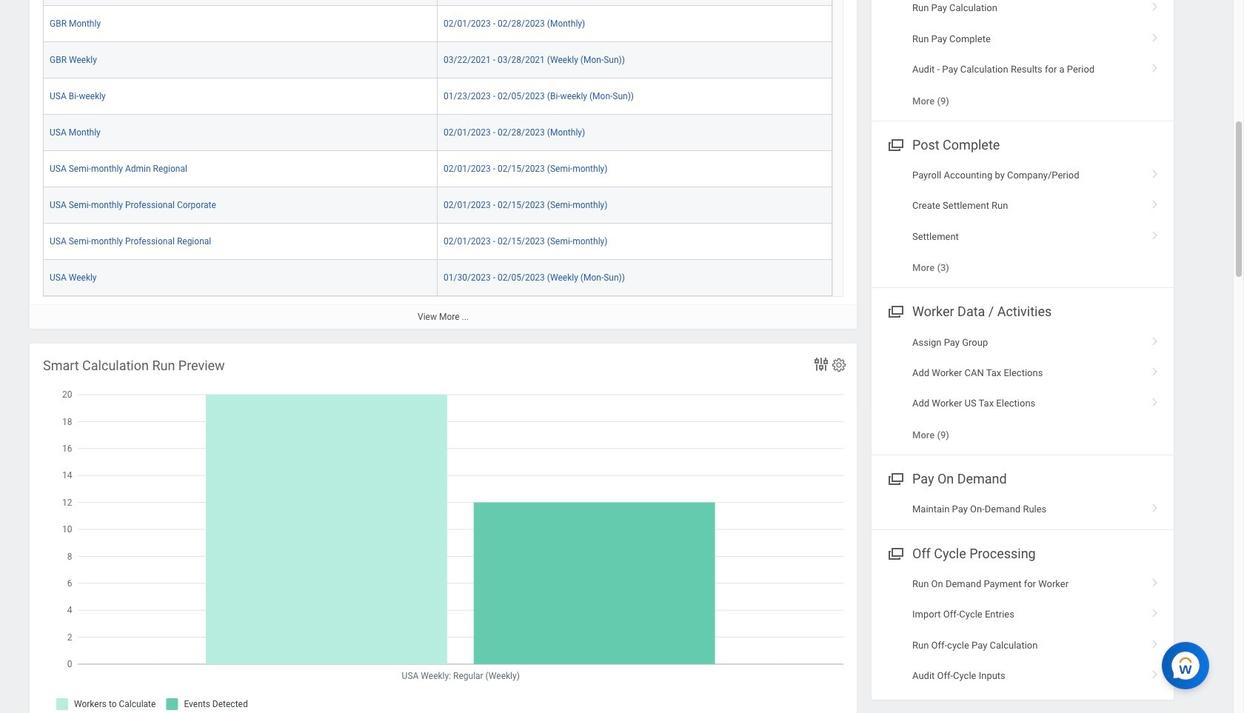 Task type: vqa. For each thing, say whether or not it's contained in the screenshot.
1st the Overall from the bottom of the page
no



Task type: describe. For each thing, give the bounding box(es) containing it.
5 chevron right image from the top
[[1146, 499, 1165, 514]]

regular payroll processing element
[[30, 0, 857, 329]]

5 row from the top
[[43, 115, 833, 151]]

7 row from the top
[[43, 187, 833, 224]]

9 row from the top
[[43, 260, 833, 296]]

2 row from the top
[[43, 6, 833, 42]]

menu group image for sixth chevron right image
[[885, 543, 905, 563]]

list for menu group icon corresponding to fifth chevron right image from the top of the page
[[872, 327, 1174, 450]]

3 row from the top
[[43, 42, 833, 78]]

1 menu group image from the top
[[885, 134, 905, 154]]

6 chevron right image from the top
[[1146, 573, 1165, 588]]

list for second menu group image from the bottom of the page
[[872, 160, 1174, 283]]

2 cell from the left
[[438, 0, 833, 6]]

smart calculation run preview element
[[30, 344, 857, 713]]



Task type: locate. For each thing, give the bounding box(es) containing it.
menu group image
[[885, 301, 905, 321], [885, 543, 905, 563]]

4 chevron right image from the top
[[1146, 226, 1165, 241]]

configure smart calculation run preview image
[[831, 357, 847, 373]]

6 chevron right image from the top
[[1146, 604, 1165, 619]]

2 menu group image from the top
[[885, 468, 905, 488]]

6 row from the top
[[43, 151, 833, 187]]

list
[[872, 0, 1174, 116], [872, 160, 1174, 283], [872, 327, 1174, 450], [872, 569, 1174, 691]]

chevron right image
[[1146, 28, 1165, 43], [1146, 164, 1165, 179], [1146, 362, 1165, 377], [1146, 393, 1165, 408], [1146, 499, 1165, 514], [1146, 604, 1165, 619], [1146, 635, 1165, 649]]

3 chevron right image from the top
[[1146, 362, 1165, 377]]

4 chevron right image from the top
[[1146, 393, 1165, 408]]

0 vertical spatial menu group image
[[885, 301, 905, 321]]

8 row from the top
[[43, 224, 833, 260]]

row
[[43, 0, 833, 6], [43, 6, 833, 42], [43, 42, 833, 78], [43, 78, 833, 115], [43, 115, 833, 151], [43, 151, 833, 187], [43, 187, 833, 224], [43, 224, 833, 260], [43, 260, 833, 296]]

7 chevron right image from the top
[[1146, 635, 1165, 649]]

1 chevron right image from the top
[[1146, 0, 1165, 12]]

7 chevron right image from the top
[[1146, 665, 1165, 680]]

5 chevron right image from the top
[[1146, 332, 1165, 346]]

3 chevron right image from the top
[[1146, 195, 1165, 210]]

2 chevron right image from the top
[[1146, 59, 1165, 74]]

1 list from the top
[[872, 0, 1174, 116]]

1 vertical spatial menu group image
[[885, 543, 905, 563]]

1 row from the top
[[43, 0, 833, 6]]

1 cell from the left
[[43, 0, 438, 6]]

configure and view chart data image
[[813, 355, 830, 373]]

1 menu group image from the top
[[885, 301, 905, 321]]

chevron right image
[[1146, 0, 1165, 12], [1146, 59, 1165, 74], [1146, 195, 1165, 210], [1146, 226, 1165, 241], [1146, 332, 1165, 346], [1146, 573, 1165, 588], [1146, 665, 1165, 680]]

4 list from the top
[[872, 569, 1174, 691]]

2 menu group image from the top
[[885, 543, 905, 563]]

2 list from the top
[[872, 160, 1174, 283]]

menu group image
[[885, 134, 905, 154], [885, 468, 905, 488]]

2 chevron right image from the top
[[1146, 164, 1165, 179]]

cell
[[43, 0, 438, 6], [438, 0, 833, 6]]

list for menu group icon related to sixth chevron right image
[[872, 569, 1174, 691]]

0 vertical spatial menu group image
[[885, 134, 905, 154]]

1 chevron right image from the top
[[1146, 28, 1165, 43]]

3 list from the top
[[872, 327, 1174, 450]]

4 row from the top
[[43, 78, 833, 115]]

1 vertical spatial menu group image
[[885, 468, 905, 488]]

menu group image for fifth chevron right image from the top of the page
[[885, 301, 905, 321]]



